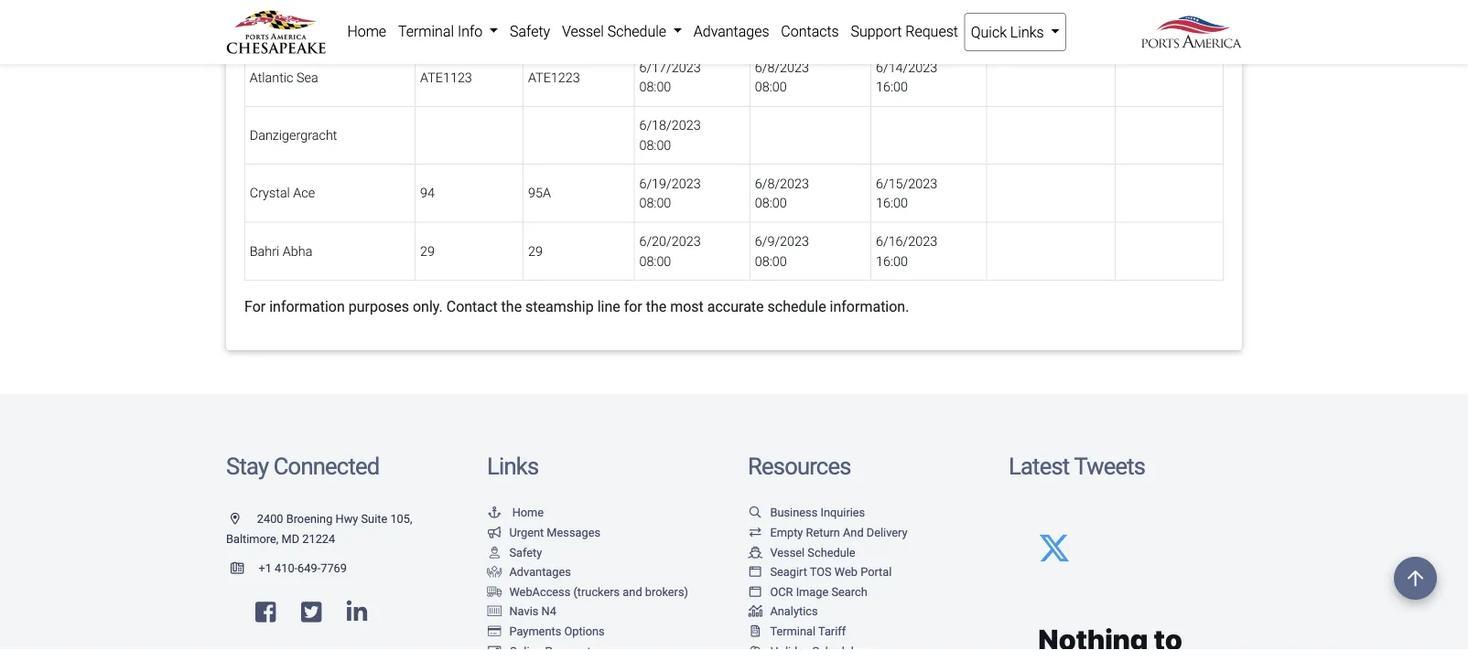 Task type: locate. For each thing, give the bounding box(es) containing it.
schedule up seagirt tos web portal
[[808, 546, 856, 560]]

08:00 inside 6/17/2023 08:00
[[639, 79, 671, 95]]

bullhorn image
[[487, 527, 502, 539]]

2 browser image from the top
[[748, 586, 763, 598]]

128 up ate1223
[[528, 11, 550, 27]]

danzigergracht
[[250, 127, 337, 143]]

quick links
[[971, 23, 1048, 41]]

browser image
[[748, 567, 763, 578], [748, 586, 763, 598]]

0 horizontal spatial advantages
[[509, 566, 571, 579]]

6/8/2023 08:00 for 6/17/2023
[[755, 60, 809, 95]]

0 vertical spatial advantages
[[694, 22, 770, 40]]

649-
[[298, 562, 321, 575]]

the right "for" at the left top
[[646, 298, 667, 315]]

accurate
[[707, 298, 764, 315]]

terminal down analytics
[[770, 625, 816, 639]]

home
[[347, 22, 386, 40], [512, 506, 544, 520]]

128 for 128 08:00
[[528, 11, 550, 27]]

1 vertical spatial safety link
[[487, 546, 542, 560]]

29
[[420, 244, 435, 259], [528, 244, 543, 259]]

home up urgent
[[512, 506, 544, 520]]

vessel schedule link up 6/17/2023
[[556, 13, 688, 49]]

1 vertical spatial 6/8/2023 08:00
[[755, 176, 809, 211]]

safety link for urgent messages link
[[487, 546, 542, 560]]

bahri
[[250, 244, 280, 259]]

seagirt tos web portal
[[770, 566, 892, 579]]

credit card image
[[487, 626, 502, 638]]

browser image up analytics icon
[[748, 586, 763, 598]]

1 horizontal spatial schedule
[[808, 546, 856, 560]]

safety down urgent
[[509, 546, 542, 560]]

3 16:00 from the top
[[876, 195, 908, 211]]

vessel schedule up seagirt tos web portal link
[[770, 546, 856, 560]]

0 vertical spatial 6/8/2023 08:00
[[755, 60, 809, 95]]

16:00 down '6/14/2023' at the top right of the page
[[876, 79, 908, 95]]

0 vertical spatial vessel schedule link
[[556, 13, 688, 49]]

16:00 inside "6/14/2023 16:00"
[[876, 79, 908, 95]]

6/15/2023 16:00
[[876, 176, 938, 211]]

16:00
[[876, 21, 908, 37], [876, 79, 908, 95], [876, 195, 908, 211], [876, 253, 908, 269]]

16:00 for 6/14/2023
[[876, 79, 908, 95]]

links right quick in the top right of the page
[[1011, 23, 1044, 41]]

inquiries
[[821, 506, 865, 520]]

0 horizontal spatial 29
[[420, 244, 435, 259]]

2 29 from the left
[[528, 244, 543, 259]]

94
[[420, 185, 435, 201]]

links up anchor image
[[487, 453, 539, 481]]

128 left info at the left of the page
[[420, 11, 442, 27]]

anchor image
[[487, 507, 502, 519]]

0 vertical spatial links
[[1011, 23, 1044, 41]]

abha
[[283, 244, 313, 259]]

0 vertical spatial advantages link
[[688, 13, 775, 49]]

vessel schedule link up seagirt
[[748, 546, 856, 560]]

webaccess
[[509, 586, 571, 599]]

vessel down empty
[[770, 546, 805, 560]]

portal
[[861, 566, 892, 579]]

for
[[244, 298, 266, 315]]

web
[[835, 566, 858, 579]]

0 vertical spatial safety
[[510, 22, 550, 40]]

1 horizontal spatial home link
[[487, 506, 544, 520]]

16:00 inside 6/15/2023 16:00
[[876, 195, 908, 211]]

6/18/2023 08:00
[[639, 118, 701, 153]]

search
[[832, 586, 868, 599]]

1 horizontal spatial vessel schedule
[[770, 546, 856, 560]]

6/8/2023 up 6/9/2023
[[755, 176, 809, 191]]

6/20/2023 08:00
[[639, 234, 701, 269]]

vessel schedule link
[[556, 13, 688, 49], [748, 546, 856, 560]]

6/20/2023
[[639, 234, 701, 249]]

0 vertical spatial 6/8/2023
[[755, 60, 809, 75]]

vessel schedule
[[562, 22, 670, 40], [770, 546, 856, 560]]

browser image inside ocr image search link
[[748, 586, 763, 598]]

6/17/2023 08:00
[[639, 60, 701, 95]]

0 horizontal spatial terminal
[[398, 22, 454, 40]]

08:00
[[639, 21, 671, 37], [755, 21, 787, 37], [639, 79, 671, 95], [755, 79, 787, 95], [639, 137, 671, 153], [639, 195, 671, 211], [755, 195, 787, 211], [639, 253, 671, 269], [755, 253, 787, 269]]

empty return and delivery
[[770, 526, 908, 540]]

(truckers
[[574, 586, 620, 599]]

1 horizontal spatial vessel schedule link
[[748, 546, 856, 560]]

2 6/8/2023 08:00 from the top
[[755, 176, 809, 211]]

home link up urgent
[[487, 506, 544, 520]]

support request link
[[845, 13, 964, 49]]

baltimore,
[[226, 533, 279, 546]]

105,
[[390, 513, 412, 527]]

08:00 inside "6/9/2023 08:00"
[[755, 253, 787, 269]]

truck container image
[[487, 586, 502, 598]]

purposes
[[349, 298, 409, 315]]

information.
[[830, 298, 909, 315]]

browser image down ship image
[[748, 567, 763, 578]]

steamship
[[526, 298, 594, 315]]

1 the from the left
[[501, 298, 522, 315]]

quick
[[971, 23, 1007, 41]]

6/8/2023 08:00
[[755, 60, 809, 95], [755, 176, 809, 211]]

advantages link up webaccess
[[487, 566, 571, 579]]

terminal
[[398, 22, 454, 40], [770, 625, 816, 639]]

safety link down urgent
[[487, 546, 542, 560]]

0 vertical spatial browser image
[[748, 567, 763, 578]]

1 vertical spatial advantages
[[509, 566, 571, 579]]

sea
[[297, 69, 318, 85]]

16:00 inside 6/16/2023 16:00
[[876, 253, 908, 269]]

6/19/2023 08:00
[[639, 176, 701, 211]]

suite
[[361, 513, 387, 527]]

0 vertical spatial safety link
[[504, 13, 556, 49]]

safety link up ate1223
[[504, 13, 556, 49]]

6/9/2023
[[755, 234, 809, 249]]

4 16:00 from the top
[[876, 253, 908, 269]]

business
[[770, 506, 818, 520]]

safety up ate1223
[[510, 22, 550, 40]]

atlantic
[[250, 69, 293, 85]]

home link right seoul
[[341, 13, 392, 49]]

schedule up 6/17/2023
[[608, 22, 667, 40]]

6/17/2023
[[639, 60, 701, 75]]

tos
[[810, 566, 832, 579]]

vessel up ate1223
[[562, 22, 604, 40]]

0 horizontal spatial vessel schedule link
[[556, 13, 688, 49]]

6/9/2023 08:00
[[755, 234, 809, 269]]

16:00 down 6/15/2023
[[876, 195, 908, 211]]

0 horizontal spatial advantages link
[[487, 566, 571, 579]]

29 down 95a
[[528, 244, 543, 259]]

1 6/8/2023 from the top
[[755, 60, 809, 75]]

0 horizontal spatial links
[[487, 453, 539, 481]]

home link
[[341, 13, 392, 49], [487, 506, 544, 520]]

schedule
[[608, 22, 667, 40], [808, 546, 856, 560]]

file invoice image
[[748, 626, 763, 638]]

128 08:00
[[528, 11, 671, 37]]

0 horizontal spatial the
[[501, 298, 522, 315]]

advantages
[[694, 22, 770, 40], [509, 566, 571, 579]]

1 horizontal spatial 128
[[528, 11, 550, 27]]

6/8/2023 down contacts
[[755, 60, 809, 75]]

advantages up 6/17/2023
[[694, 22, 770, 40]]

connected
[[273, 453, 379, 481]]

1 vertical spatial links
[[487, 453, 539, 481]]

0 vertical spatial schedule
[[608, 22, 667, 40]]

contact
[[447, 298, 498, 315]]

2 6/8/2023 from the top
[[755, 176, 809, 191]]

1 29 from the left
[[420, 244, 435, 259]]

6/8/2023 for 6/19/2023 08:00
[[755, 176, 809, 191]]

1 horizontal spatial the
[[646, 298, 667, 315]]

terminal left info at the left of the page
[[398, 22, 454, 40]]

6/19/2023
[[639, 176, 701, 191]]

16:00 down 6/16/2023
[[876, 253, 908, 269]]

2 128 from the left
[[528, 11, 550, 27]]

1 vertical spatial vessel schedule link
[[748, 546, 856, 560]]

ocr image search
[[770, 586, 868, 599]]

0 horizontal spatial home link
[[341, 13, 392, 49]]

0 vertical spatial terminal
[[398, 22, 454, 40]]

analytics
[[770, 605, 818, 619]]

stay
[[226, 453, 268, 481]]

16:00 up '6/14/2023' at the top right of the page
[[876, 21, 908, 37]]

1 vertical spatial home link
[[487, 506, 544, 520]]

1 vertical spatial terminal
[[770, 625, 816, 639]]

0 horizontal spatial schedule
[[608, 22, 667, 40]]

navis n4 link
[[487, 605, 556, 619]]

128
[[420, 11, 442, 27], [528, 11, 550, 27]]

1 vertical spatial vessel schedule
[[770, 546, 856, 560]]

128 inside 128 08:00
[[528, 11, 550, 27]]

advantages up webaccess
[[509, 566, 571, 579]]

1 horizontal spatial terminal
[[770, 625, 816, 639]]

29 up only.
[[420, 244, 435, 259]]

advantages link up 6/17/2023
[[688, 13, 775, 49]]

latest tweets
[[1009, 453, 1145, 481]]

crystal
[[250, 185, 290, 201]]

6/8/2023 08:00 down contacts
[[755, 60, 809, 95]]

0 horizontal spatial 128
[[420, 11, 442, 27]]

1 128 from the left
[[420, 11, 442, 27]]

0 vertical spatial home link
[[341, 13, 392, 49]]

1 horizontal spatial advantages link
[[688, 13, 775, 49]]

1 horizontal spatial home
[[512, 506, 544, 520]]

links
[[1011, 23, 1044, 41], [487, 453, 539, 481]]

2400 broening hwy suite 105, baltimore, md 21224 link
[[226, 513, 412, 546]]

vessel schedule up 6/17/2023
[[562, 22, 670, 40]]

1 horizontal spatial vessel
[[770, 546, 805, 560]]

home right seoul
[[347, 22, 386, 40]]

1 browser image from the top
[[748, 567, 763, 578]]

most
[[670, 298, 704, 315]]

1 horizontal spatial 29
[[528, 244, 543, 259]]

1 vertical spatial schedule
[[808, 546, 856, 560]]

vessel
[[562, 22, 604, 40], [770, 546, 805, 560]]

0 vertical spatial vessel
[[562, 22, 604, 40]]

6/18/2023
[[639, 118, 701, 133]]

1 vertical spatial browser image
[[748, 586, 763, 598]]

contacts
[[781, 22, 839, 40]]

browser image inside seagirt tos web portal link
[[748, 567, 763, 578]]

info
[[458, 22, 483, 40]]

the right contact
[[501, 298, 522, 315]]

2 16:00 from the top
[[876, 79, 908, 95]]

0 vertical spatial vessel schedule
[[562, 22, 670, 40]]

6/8/2023 08:00 up 6/9/2023
[[755, 176, 809, 211]]

1 6/8/2023 08:00 from the top
[[755, 60, 809, 95]]

1 vertical spatial 6/8/2023
[[755, 176, 809, 191]]

0 vertical spatial home
[[347, 22, 386, 40]]

facebook square image
[[255, 601, 276, 624]]



Task type: vqa. For each thing, say whether or not it's contained in the screenshot.
the rightmost Capacity
no



Task type: describe. For each thing, give the bounding box(es) containing it.
6/15/2023
[[876, 176, 938, 191]]

search image
[[748, 507, 763, 519]]

seagirt tos web portal link
[[748, 566, 892, 579]]

for information purposes only. contact the steamship line for the most accurate schedule information.
[[244, 298, 909, 315]]

support request
[[851, 22, 958, 40]]

business inquiries
[[770, 506, 865, 520]]

ocr
[[770, 586, 793, 599]]

0 horizontal spatial vessel schedule
[[562, 22, 670, 40]]

map marker alt image
[[231, 514, 254, 525]]

ocr image search link
[[748, 586, 868, 599]]

hoegh
[[250, 11, 288, 27]]

6/14/2023 16:00
[[876, 60, 938, 95]]

navis n4
[[509, 605, 556, 619]]

crystal ace
[[250, 185, 315, 201]]

hwy
[[336, 513, 358, 527]]

brokers)
[[645, 586, 688, 599]]

terminal tariff link
[[748, 625, 846, 639]]

1 vertical spatial safety
[[509, 546, 542, 560]]

home link for terminal info link
[[341, 13, 392, 49]]

7769
[[321, 562, 347, 575]]

browser image for seagirt
[[748, 567, 763, 578]]

1 vertical spatial vessel
[[770, 546, 805, 560]]

bells image
[[748, 646, 763, 651]]

ace
[[293, 185, 315, 201]]

go to top image
[[1394, 558, 1437, 601]]

2 the from the left
[[646, 298, 667, 315]]

terminal for terminal info
[[398, 22, 454, 40]]

information
[[269, 298, 345, 315]]

support
[[851, 22, 902, 40]]

options
[[564, 625, 605, 639]]

analytics link
[[748, 605, 818, 619]]

and
[[843, 526, 864, 540]]

return
[[806, 526, 840, 540]]

16:00 for 6/15/2023
[[876, 195, 908, 211]]

urgent messages link
[[487, 526, 601, 540]]

08:00 inside 128 08:00
[[639, 21, 671, 37]]

2400 broening hwy suite 105, baltimore, md 21224
[[226, 513, 412, 546]]

6/8/2023 08:00 for 6/19/2023
[[755, 176, 809, 211]]

bahri abha
[[250, 244, 313, 259]]

1 horizontal spatial advantages
[[694, 22, 770, 40]]

urgent
[[509, 526, 544, 540]]

terminal info
[[398, 22, 486, 40]]

hoegh seoul
[[250, 11, 323, 27]]

resources
[[748, 453, 851, 481]]

request
[[906, 22, 958, 40]]

broening
[[286, 513, 333, 527]]

atlantic sea
[[250, 69, 318, 85]]

+1
[[259, 562, 272, 575]]

95a
[[528, 185, 551, 201]]

container storage image
[[487, 606, 502, 618]]

image
[[796, 586, 829, 599]]

webaccess (truckers and brokers)
[[509, 586, 688, 599]]

latest
[[1009, 453, 1070, 481]]

6/14/2023
[[876, 60, 938, 75]]

tariff
[[818, 625, 846, 639]]

6/16/2023
[[876, 234, 938, 249]]

410-
[[275, 562, 298, 575]]

n4
[[542, 605, 556, 619]]

terminal for terminal tariff
[[770, 625, 816, 639]]

schedule inside vessel schedule link
[[608, 22, 667, 40]]

hand receiving image
[[487, 567, 502, 578]]

messages
[[547, 526, 601, 540]]

payments options link
[[487, 625, 605, 639]]

webaccess (truckers and brokers) link
[[487, 586, 688, 599]]

analytics image
[[748, 606, 763, 618]]

line
[[597, 298, 620, 315]]

and
[[623, 586, 642, 599]]

2400
[[257, 513, 283, 527]]

08:00 inside 6/20/2023 08:00
[[639, 253, 671, 269]]

for
[[624, 298, 642, 315]]

exchange image
[[748, 527, 763, 539]]

ate1223
[[528, 69, 580, 85]]

+1 410-649-7769
[[259, 562, 347, 575]]

ate1123
[[420, 69, 472, 85]]

business inquiries link
[[748, 506, 865, 520]]

phone office image
[[231, 562, 259, 574]]

tweets
[[1074, 453, 1145, 481]]

twitter square image
[[301, 601, 322, 624]]

08:00 inside '6/18/2023 08:00'
[[639, 137, 671, 153]]

16:00 for 6/16/2023
[[876, 253, 908, 269]]

linkedin image
[[347, 601, 367, 624]]

08:00 inside the 6/19/2023 08:00
[[639, 195, 671, 211]]

seagirt
[[770, 566, 807, 579]]

schedule
[[768, 298, 826, 315]]

payments options
[[509, 625, 605, 639]]

user hard hat image
[[487, 547, 502, 559]]

stay connected
[[226, 453, 379, 481]]

ship image
[[748, 547, 763, 559]]

1 vertical spatial advantages link
[[487, 566, 571, 579]]

safety link for terminal info link
[[504, 13, 556, 49]]

1 horizontal spatial links
[[1011, 23, 1044, 41]]

urgent messages
[[509, 526, 601, 540]]

browser image for ocr
[[748, 586, 763, 598]]

navis
[[509, 605, 539, 619]]

6/8/2023 for 6/17/2023 08:00
[[755, 60, 809, 75]]

terminal tariff
[[770, 625, 846, 639]]

1 16:00 from the top
[[876, 21, 908, 37]]

terminal info link
[[392, 13, 504, 49]]

home link for urgent messages link
[[487, 506, 544, 520]]

seoul
[[291, 11, 323, 27]]

0 horizontal spatial home
[[347, 22, 386, 40]]

128 for 128
[[420, 11, 442, 27]]

1 vertical spatial home
[[512, 506, 544, 520]]

credit card front image
[[487, 646, 502, 651]]

payments
[[509, 625, 561, 639]]

0 horizontal spatial vessel
[[562, 22, 604, 40]]

quick links link
[[964, 13, 1067, 51]]



